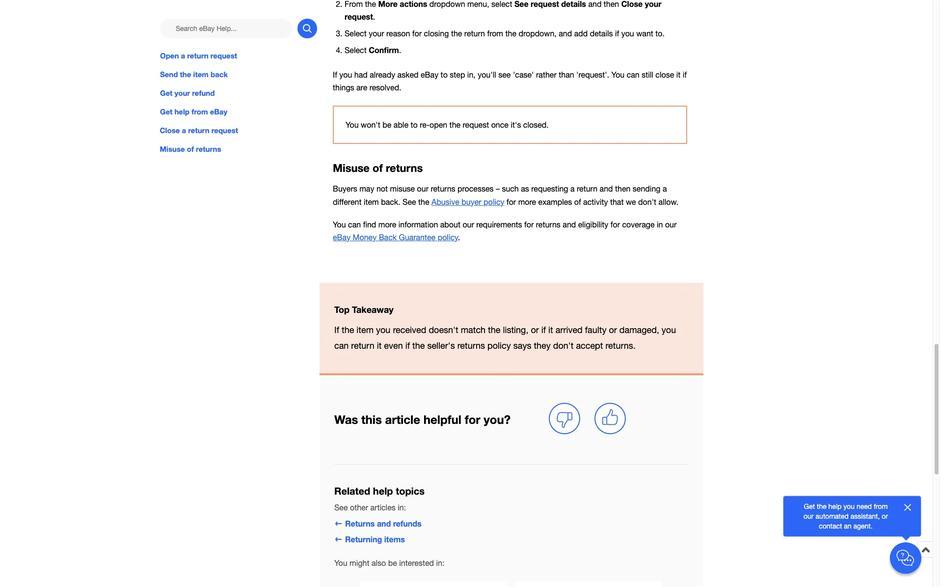 Task type: vqa. For each thing, say whether or not it's contained in the screenshot.
Returns and refunds
yes



Task type: describe. For each thing, give the bounding box(es) containing it.
requesting
[[532, 184, 569, 193]]

it for damaged,
[[377, 340, 382, 351]]

able
[[394, 120, 409, 129]]

activity
[[584, 197, 608, 206]]

such
[[502, 184, 519, 193]]

closing
[[424, 29, 449, 38]]

arrived
[[556, 325, 583, 335]]

rather
[[536, 70, 557, 79]]

you might also be interested in:
[[335, 559, 445, 567]]

automated
[[816, 512, 849, 520]]

that
[[611, 197, 624, 206]]

articles
[[371, 503, 396, 512]]

our inside buyers may not misuse our returns processes – such as requesting a return and then sending a different item back. see the
[[417, 184, 429, 193]]

was
[[335, 413, 358, 427]]

if for if the item you received doesn't match the listing, or if it arrived faulty or damaged, you can return it even if the seller's returns policy says they don't accept returns.
[[335, 325, 339, 335]]

item for you
[[357, 325, 374, 335]]

back
[[211, 70, 228, 79]]

we
[[626, 197, 637, 206]]

close for your
[[622, 0, 643, 8]]

open a return request
[[160, 51, 237, 60]]

returns up misuse
[[386, 162, 423, 174]]

get your refund link
[[160, 87, 317, 98]]

a right open
[[181, 51, 185, 60]]

step
[[450, 70, 465, 79]]

takeaway
[[352, 304, 394, 315]]

get your refund
[[160, 88, 215, 97]]

you up the even
[[376, 325, 391, 335]]

dropdown,
[[519, 29, 557, 38]]

returns inside the you can find more information about our requirements for returns and eligibility for coverage in our ebay money back guarantee policy .
[[536, 220, 561, 229]]

faulty
[[585, 325, 607, 335]]

items
[[384, 534, 405, 544]]

policy inside the you can find more information about our requirements for returns and eligibility for coverage in our ebay money back guarantee policy .
[[438, 233, 459, 242]]

open
[[430, 120, 448, 129]]

if the item you received doesn't match the listing, or if it arrived faulty or damaged, you can return it even if the seller's returns policy says they don't accept returns.
[[335, 325, 677, 351]]

to.
[[656, 29, 665, 38]]

than
[[559, 70, 575, 79]]

close a return request link
[[160, 125, 317, 136]]

money
[[353, 233, 377, 242]]

still
[[642, 70, 654, 79]]

then
[[616, 184, 631, 193]]

close for a
[[160, 126, 180, 135]]

returning items link
[[335, 534, 405, 544]]

if right the even
[[406, 340, 410, 351]]

it's
[[511, 120, 521, 129]]

0 vertical spatial be
[[383, 120, 392, 129]]

confirm
[[369, 45, 399, 54]]

our right the 'about'
[[463, 220, 474, 229]]

return down get help from ebay at the top
[[189, 126, 210, 135]]

1 vertical spatial of
[[373, 162, 383, 174]]

the inside get the help you need from our automated assistant, or contact an agent.
[[817, 503, 827, 510]]

an
[[845, 522, 852, 530]]

don't inside if the item you received doesn't match the listing, or if it arrived faulty or damaged, you can return it even if the seller's returns policy says they don't accept returns.
[[554, 340, 574, 351]]

accept
[[576, 340, 603, 351]]

ebay inside if you had already asked ebay to step in, you'll see 'case' rather than 'request'. you can still close it if things are resolved.
[[421, 70, 439, 79]]

processes
[[458, 184, 494, 193]]

request down get help from ebay link
[[212, 126, 238, 135]]

information
[[399, 220, 438, 229]]

get help from ebay link
[[160, 106, 317, 117]]

can inside the you can find more information about our requirements for returns and eligibility for coverage in our ebay money back guarantee policy .
[[348, 220, 361, 229]]

examples
[[539, 197, 572, 206]]

if up they
[[542, 325, 546, 335]]

get the help you need from our automated assistant, or contact an agent.
[[804, 503, 889, 530]]

return inside if the item you received doesn't match the listing, or if it arrived faulty or damaged, you can return it even if the seller's returns policy says they don't accept returns.
[[351, 340, 375, 351]]

see
[[499, 70, 511, 79]]

you inside get the help you need from our automated assistant, or contact an agent.
[[844, 503, 855, 510]]

misuse of returns link
[[160, 144, 317, 154]]

to inside if you had already asked ebay to step in, you'll see 'case' rather than 'request'. you can still close it if things are resolved.
[[441, 70, 448, 79]]

already
[[370, 70, 396, 79]]

interested
[[399, 559, 434, 567]]

topics
[[396, 485, 425, 497]]

if for if you had already asked ebay to step in, you'll see 'case' rather than 'request'. you can still close it if things are resolved.
[[333, 70, 337, 79]]

open a return request link
[[160, 50, 317, 61]]

1 vertical spatial in:
[[436, 559, 445, 567]]

the right match
[[488, 325, 501, 335]]

1 vertical spatial misuse
[[333, 162, 370, 174]]

related
[[335, 485, 371, 497]]

you'll
[[478, 70, 497, 79]]

returns
[[345, 519, 375, 528]]

your for close
[[645, 0, 662, 8]]

contact
[[820, 522, 843, 530]]

ebay inside the you can find more information about our requirements for returns and eligibility for coverage in our ebay money back guarantee policy .
[[333, 233, 351, 242]]

they
[[534, 340, 551, 351]]

the down the received
[[413, 340, 425, 351]]

help for topics
[[373, 485, 393, 497]]

details
[[590, 29, 613, 38]]

the right open
[[450, 120, 461, 129]]

if you had already asked ebay to step in, you'll see 'case' rather than 'request'. you can still close it if things are resolved.
[[333, 70, 687, 92]]

returning
[[345, 534, 382, 544]]

doesn't
[[429, 325, 459, 335]]

. inside select confirm .
[[399, 46, 401, 54]]

get for get help from ebay
[[160, 107, 173, 116]]

top
[[335, 304, 350, 315]]

for down 'such'
[[507, 197, 516, 206]]

returning items
[[345, 534, 405, 544]]

request left once
[[463, 120, 489, 129]]

request inside close your request
[[345, 12, 373, 21]]

abusive
[[432, 197, 460, 206]]

your for select
[[369, 29, 384, 38]]

policy inside if the item you received doesn't match the listing, or if it arrived faulty or damaged, you can return it even if the seller's returns policy says they don't accept returns.
[[488, 340, 511, 351]]

'case'
[[513, 70, 534, 79]]

0 horizontal spatial in:
[[398, 503, 406, 512]]

or for our
[[882, 512, 889, 520]]

item for back
[[193, 70, 209, 79]]

if right details
[[616, 29, 620, 38]]

our inside get the help you need from our automated assistant, or contact an agent.
[[804, 512, 814, 520]]

send
[[160, 70, 178, 79]]

article
[[385, 413, 421, 427]]

sending
[[633, 184, 661, 193]]

can inside if the item you received doesn't match the listing, or if it arrived faulty or damaged, you can return it even if the seller's returns policy says they don't accept returns.
[[335, 340, 349, 351]]

top takeaway
[[335, 304, 394, 315]]

can inside if you had already asked ebay to step in, you'll see 'case' rather than 'request'. you can still close it if things are resolved.
[[627, 70, 640, 79]]

you can find more information about our requirements for returns and eligibility for coverage in our ebay money back guarantee policy .
[[333, 220, 677, 242]]

you for you might also be interested in:
[[335, 559, 348, 567]]

get help from ebay
[[160, 107, 228, 116]]

select confirm .
[[345, 45, 401, 54]]

assistant,
[[851, 512, 881, 520]]

are
[[357, 83, 368, 92]]

select your reason for closing the return from the dropdown, and add details if you want to.
[[345, 29, 665, 38]]

buyers may not misuse our returns processes – such as requesting a return and then sending a different item back. see the
[[333, 184, 667, 206]]

helpful
[[424, 413, 462, 427]]

find
[[363, 220, 376, 229]]

'request'.
[[577, 70, 610, 79]]

you?
[[484, 413, 511, 427]]

for left you?
[[465, 413, 481, 427]]

agent.
[[854, 522, 873, 530]]

buyers
[[333, 184, 358, 193]]

the right 'closing' at top
[[451, 29, 462, 38]]

had
[[355, 70, 368, 79]]

received
[[393, 325, 427, 335]]

. inside the you can find more information about our requirements for returns and eligibility for coverage in our ebay money back guarantee policy .
[[459, 233, 460, 242]]

might
[[350, 559, 370, 567]]



Task type: locate. For each thing, give the bounding box(es) containing it.
close inside close your request
[[622, 0, 643, 8]]

be left 'able'
[[383, 120, 392, 129]]

you
[[622, 29, 635, 38], [340, 70, 352, 79], [376, 325, 391, 335], [662, 325, 677, 335], [844, 503, 855, 510]]

see
[[403, 197, 416, 206], [335, 503, 348, 512]]

1 horizontal spatial see
[[403, 197, 416, 206]]

select up select confirm .
[[345, 29, 367, 38]]

from down close your request
[[488, 29, 504, 38]]

1 vertical spatial from
[[192, 107, 208, 116]]

item inside if the item you received doesn't match the listing, or if it arrived faulty or damaged, you can return it even if the seller's returns policy says they don't accept returns.
[[357, 325, 374, 335]]

2 vertical spatial can
[[335, 340, 349, 351]]

want
[[637, 29, 654, 38]]

for right reason
[[413, 29, 422, 38]]

asked
[[398, 70, 419, 79]]

or right faulty
[[609, 325, 617, 335]]

things
[[333, 83, 354, 92]]

a down get help from ebay at the top
[[182, 126, 186, 135]]

2 vertical spatial policy
[[488, 340, 511, 351]]

1 horizontal spatial help
[[373, 485, 393, 497]]

1 horizontal spatial or
[[609, 325, 617, 335]]

the down top
[[342, 325, 354, 335]]

need
[[857, 503, 872, 510]]

2 vertical spatial of
[[575, 197, 581, 206]]

select for your
[[345, 29, 367, 38]]

abusive buyer policy for more examples of activity that we don't allow.
[[432, 197, 679, 206]]

0 vertical spatial item
[[193, 70, 209, 79]]

for
[[413, 29, 422, 38], [507, 197, 516, 206], [525, 220, 534, 229], [611, 220, 620, 229], [465, 413, 481, 427]]

2 vertical spatial help
[[829, 503, 842, 510]]

seller's
[[428, 340, 455, 351]]

0 vertical spatial don't
[[639, 197, 657, 206]]

a up "allow."
[[663, 184, 667, 193]]

don't
[[639, 197, 657, 206], [554, 340, 574, 351]]

see left other
[[335, 503, 348, 512]]

you left won't
[[346, 120, 359, 129]]

.
[[373, 12, 375, 21], [399, 46, 401, 54], [459, 233, 460, 242]]

different
[[333, 197, 362, 206]]

0 vertical spatial to
[[441, 70, 448, 79]]

0 vertical spatial your
[[645, 0, 662, 8]]

and left eligibility
[[563, 220, 576, 229]]

get for get the help you need from our automated assistant, or contact an agent.
[[804, 503, 816, 510]]

close your request
[[345, 0, 662, 21]]

buyer
[[462, 197, 482, 206]]

return down close your request
[[465, 29, 485, 38]]

a up 'examples'
[[571, 184, 575, 193]]

in: up refunds
[[398, 503, 406, 512]]

0 horizontal spatial don't
[[554, 340, 574, 351]]

see other articles in:
[[335, 503, 406, 512]]

0 horizontal spatial it
[[377, 340, 382, 351]]

0 vertical spatial of
[[187, 145, 194, 153]]

send the item back link
[[160, 69, 317, 80]]

2 horizontal spatial help
[[829, 503, 842, 510]]

1 horizontal spatial .
[[399, 46, 401, 54]]

close
[[622, 0, 643, 8], [160, 126, 180, 135]]

0 vertical spatial can
[[627, 70, 640, 79]]

0 vertical spatial misuse of returns
[[160, 145, 222, 153]]

2 horizontal spatial it
[[677, 70, 681, 79]]

your inside close your request
[[645, 0, 662, 8]]

1 vertical spatial can
[[348, 220, 361, 229]]

our right in
[[666, 220, 677, 229]]

item left back
[[193, 70, 209, 79]]

from
[[488, 29, 504, 38], [192, 107, 208, 116], [874, 503, 888, 510]]

the up automated
[[817, 503, 827, 510]]

the right send
[[180, 70, 191, 79]]

1 vertical spatial close
[[160, 126, 180, 135]]

if
[[333, 70, 337, 79], [335, 325, 339, 335]]

1 vertical spatial ebay
[[210, 107, 228, 116]]

. down the 'about'
[[459, 233, 460, 242]]

this
[[362, 413, 382, 427]]

help inside get the help you need from our automated assistant, or contact an agent.
[[829, 503, 842, 510]]

the down close your request
[[506, 29, 517, 38]]

1 vertical spatial it
[[549, 325, 554, 335]]

misuse
[[390, 184, 415, 193]]

more inside the you can find more information about our requirements for returns and eligibility for coverage in our ebay money back guarantee policy .
[[379, 220, 397, 229]]

related help topics
[[335, 485, 425, 497]]

and down articles
[[377, 519, 391, 528]]

2 horizontal spatial of
[[575, 197, 581, 206]]

if inside if you had already asked ebay to step in, you'll see 'case' rather than 'request'. you can still close it if things are resolved.
[[683, 70, 687, 79]]

add
[[575, 29, 588, 38]]

and inside buyers may not misuse our returns processes – such as requesting a return and then sending a different item back. see the
[[600, 184, 613, 193]]

be
[[383, 120, 392, 129], [388, 559, 397, 567]]

1 vertical spatial if
[[335, 325, 339, 335]]

you inside if you had already asked ebay to step in, you'll see 'case' rather than 'request'. you can still close it if things are resolved.
[[612, 70, 625, 79]]

requirements
[[477, 220, 523, 229]]

of left "activity"
[[575, 197, 581, 206]]

of down close a return request
[[187, 145, 194, 153]]

more
[[519, 197, 536, 206], [379, 220, 397, 229]]

0 horizontal spatial of
[[187, 145, 194, 153]]

misuse of returns down close a return request
[[160, 145, 222, 153]]

1 horizontal spatial don't
[[639, 197, 657, 206]]

you down different
[[333, 220, 346, 229]]

ebay right asked
[[421, 70, 439, 79]]

2 horizontal spatial or
[[882, 512, 889, 520]]

damaged,
[[620, 325, 660, 335]]

1 select from the top
[[345, 29, 367, 38]]

the inside buyers may not misuse our returns processes – such as requesting a return and then sending a different item back. see the
[[419, 197, 430, 206]]

2 vertical spatial .
[[459, 233, 460, 242]]

1 vertical spatial item
[[364, 197, 379, 206]]

once
[[492, 120, 509, 129]]

0 vertical spatial .
[[373, 12, 375, 21]]

refund
[[192, 88, 215, 97]]

you up things
[[340, 70, 352, 79]]

0 vertical spatial ebay
[[421, 70, 439, 79]]

0 horizontal spatial more
[[379, 220, 397, 229]]

ebay
[[421, 70, 439, 79], [210, 107, 228, 116], [333, 233, 351, 242]]

if inside if the item you received doesn't match the listing, or if it arrived faulty or damaged, you can return it even if the seller's returns policy says they don't accept returns.
[[335, 325, 339, 335]]

item inside buyers may not misuse our returns processes – such as requesting a return and then sending a different item back. see the
[[364, 197, 379, 206]]

select for confirm
[[345, 46, 367, 54]]

select inside select confirm .
[[345, 46, 367, 54]]

returns and refunds link
[[335, 519, 422, 528]]

1 horizontal spatial of
[[373, 162, 383, 174]]

the left abusive
[[419, 197, 430, 206]]

close down get help from ebay at the top
[[160, 126, 180, 135]]

2 vertical spatial item
[[357, 325, 374, 335]]

select
[[345, 29, 367, 38], [345, 46, 367, 54]]

help up automated
[[829, 503, 842, 510]]

from up close a return request
[[192, 107, 208, 116]]

you left want
[[622, 29, 635, 38]]

won't
[[361, 120, 381, 129]]

0 horizontal spatial help
[[175, 107, 190, 116]]

1 horizontal spatial misuse of returns
[[333, 162, 423, 174]]

. down reason
[[399, 46, 401, 54]]

1 vertical spatial be
[[388, 559, 397, 567]]

for right eligibility
[[611, 220, 620, 229]]

send the item back
[[160, 70, 228, 79]]

match
[[461, 325, 486, 335]]

you inside if you had already asked ebay to step in, you'll see 'case' rather than 'request'. you can still close it if things are resolved.
[[340, 70, 352, 79]]

item down may
[[364, 197, 379, 206]]

coverage
[[623, 220, 655, 229]]

ebay money back guarantee policy link
[[333, 233, 459, 242]]

1 horizontal spatial more
[[519, 197, 536, 206]]

2 vertical spatial get
[[804, 503, 816, 510]]

request up back
[[211, 51, 237, 60]]

2 select from the top
[[345, 46, 367, 54]]

1 vertical spatial to
[[411, 120, 418, 129]]

0 horizontal spatial from
[[192, 107, 208, 116]]

2 vertical spatial it
[[377, 340, 382, 351]]

1 vertical spatial see
[[335, 503, 348, 512]]

it right close
[[677, 70, 681, 79]]

open
[[160, 51, 179, 60]]

you for you can find more information about our requirements for returns and eligibility for coverage in our ebay money back guarantee policy .
[[333, 220, 346, 229]]

get the help you need from our automated assistant, or contact an agent. tooltip
[[800, 502, 893, 531]]

in: right interested
[[436, 559, 445, 567]]

reason
[[387, 29, 410, 38]]

0 vertical spatial close
[[622, 0, 643, 8]]

0 vertical spatial help
[[175, 107, 190, 116]]

policy down "listing,"
[[488, 340, 511, 351]]

returns inside buyers may not misuse our returns processes – such as requesting a return and then sending a different item back. see the
[[431, 184, 456, 193]]

0 vertical spatial misuse
[[160, 145, 185, 153]]

1 vertical spatial policy
[[438, 233, 459, 242]]

you right damaged, at the bottom right of page
[[662, 325, 677, 335]]

0 horizontal spatial see
[[335, 503, 348, 512]]

0 vertical spatial more
[[519, 197, 536, 206]]

1 vertical spatial misuse of returns
[[333, 162, 423, 174]]

0 horizontal spatial misuse
[[160, 145, 185, 153]]

policy down –
[[484, 197, 505, 206]]

resolved.
[[370, 83, 402, 92]]

2 horizontal spatial ebay
[[421, 70, 439, 79]]

0 horizontal spatial .
[[373, 12, 375, 21]]

also
[[372, 559, 386, 567]]

returns
[[196, 145, 222, 153], [386, 162, 423, 174], [431, 184, 456, 193], [536, 220, 561, 229], [458, 340, 485, 351]]

see down misuse
[[403, 197, 416, 206]]

you
[[612, 70, 625, 79], [346, 120, 359, 129], [333, 220, 346, 229], [335, 559, 348, 567]]

1 horizontal spatial your
[[369, 29, 384, 38]]

2 horizontal spatial your
[[645, 0, 662, 8]]

policy down the 'about'
[[438, 233, 459, 242]]

returns and refunds
[[345, 519, 422, 528]]

2 vertical spatial your
[[175, 88, 190, 97]]

to left step
[[441, 70, 448, 79]]

ebay left money on the top of the page
[[333, 233, 351, 242]]

1 horizontal spatial it
[[549, 325, 554, 335]]

0 vertical spatial select
[[345, 29, 367, 38]]

0 vertical spatial see
[[403, 197, 416, 206]]

0 vertical spatial in:
[[398, 503, 406, 512]]

1 horizontal spatial to
[[441, 70, 448, 79]]

it for you
[[677, 70, 681, 79]]

1 horizontal spatial ebay
[[333, 233, 351, 242]]

back.
[[381, 197, 401, 206]]

0 horizontal spatial to
[[411, 120, 418, 129]]

misuse of returns up the not on the left of the page
[[333, 162, 423, 174]]

if up things
[[333, 70, 337, 79]]

return up "activity"
[[577, 184, 598, 193]]

if
[[616, 29, 620, 38], [683, 70, 687, 79], [542, 325, 546, 335], [406, 340, 410, 351]]

guarantee
[[399, 233, 436, 242]]

can down top
[[335, 340, 349, 351]]

0 vertical spatial it
[[677, 70, 681, 79]]

1 horizontal spatial close
[[622, 0, 643, 8]]

2 vertical spatial from
[[874, 503, 888, 510]]

more up back on the top of the page
[[379, 220, 397, 229]]

you won't be able to re-open the request once it's closed.
[[346, 120, 549, 129]]

get for get your refund
[[160, 88, 173, 97]]

0 vertical spatial if
[[333, 70, 337, 79]]

1 vertical spatial get
[[160, 107, 173, 116]]

0 horizontal spatial or
[[531, 325, 539, 335]]

if down top
[[335, 325, 339, 335]]

eligibility
[[579, 220, 609, 229]]

get inside get the help you need from our automated assistant, or contact an agent.
[[804, 503, 816, 510]]

to left re-
[[411, 120, 418, 129]]

and left then
[[600, 184, 613, 193]]

and inside the you can find more information about our requirements for returns and eligibility for coverage in our ebay money back guarantee policy .
[[563, 220, 576, 229]]

close up want
[[622, 0, 643, 8]]

1 vertical spatial don't
[[554, 340, 574, 351]]

0 horizontal spatial misuse of returns
[[160, 145, 222, 153]]

select up had
[[345, 46, 367, 54]]

2 vertical spatial ebay
[[333, 233, 351, 242]]

or
[[531, 325, 539, 335], [609, 325, 617, 335], [882, 512, 889, 520]]

don't down arrived
[[554, 340, 574, 351]]

misuse of returns inside misuse of returns link
[[160, 145, 222, 153]]

2 horizontal spatial .
[[459, 233, 460, 242]]

in,
[[468, 70, 476, 79]]

misuse up buyers
[[333, 162, 370, 174]]

abusive buyer policy link
[[432, 197, 505, 206]]

request up select confirm .
[[345, 12, 373, 21]]

0 horizontal spatial ebay
[[210, 107, 228, 116]]

returns down close a return request
[[196, 145, 222, 153]]

or up they
[[531, 325, 539, 335]]

returns up abusive
[[431, 184, 456, 193]]

it inside if you had already asked ebay to step in, you'll see 'case' rather than 'request'. you can still close it if things are resolved.
[[677, 70, 681, 79]]

return up send the item back
[[187, 51, 209, 60]]

misuse down close a return request
[[160, 145, 185, 153]]

you right 'request'.
[[612, 70, 625, 79]]

as
[[521, 184, 529, 193]]

. up select confirm .
[[373, 12, 375, 21]]

your for get
[[175, 88, 190, 97]]

can left still
[[627, 70, 640, 79]]

returns inside if the item you received doesn't match the listing, or if it arrived faulty or damaged, you can return it even if the seller's returns policy says they don't accept returns.
[[458, 340, 485, 351]]

our
[[417, 184, 429, 193], [463, 220, 474, 229], [666, 220, 677, 229], [804, 512, 814, 520]]

2 horizontal spatial from
[[874, 503, 888, 510]]

was this article helpful for you?
[[335, 413, 511, 427]]

0 horizontal spatial close
[[160, 126, 180, 135]]

0 horizontal spatial your
[[175, 88, 190, 97]]

return inside buyers may not misuse our returns processes – such as requesting a return and then sending a different item back. see the
[[577, 184, 598, 193]]

help up articles
[[373, 485, 393, 497]]

it left the even
[[377, 340, 382, 351]]

our left automated
[[804, 512, 814, 520]]

says
[[514, 340, 532, 351]]

help down the get your refund
[[175, 107, 190, 116]]

for right the requirements on the top right of page
[[525, 220, 534, 229]]

your up 'to.'
[[645, 0, 662, 8]]

0 vertical spatial policy
[[484, 197, 505, 206]]

can left the find
[[348, 220, 361, 229]]

1 vertical spatial .
[[399, 46, 401, 54]]

other
[[350, 503, 368, 512]]

help for from
[[175, 107, 190, 116]]

1 vertical spatial your
[[369, 29, 384, 38]]

1 vertical spatial select
[[345, 46, 367, 54]]

you inside the you can find more information about our requirements for returns and eligibility for coverage in our ebay money back guarantee policy .
[[333, 220, 346, 229]]

returns down match
[[458, 340, 485, 351]]

don't down sending
[[639, 197, 657, 206]]

and left the add
[[559, 29, 572, 38]]

more down as
[[519, 197, 536, 206]]

it up they
[[549, 325, 554, 335]]

1 horizontal spatial from
[[488, 29, 504, 38]]

or for match
[[531, 325, 539, 335]]

if right close
[[683, 70, 687, 79]]

from inside get the help you need from our automated assistant, or contact an agent.
[[874, 503, 888, 510]]

from right need
[[874, 503, 888, 510]]

item down top takeaway
[[357, 325, 374, 335]]

refunds
[[393, 519, 422, 528]]

your up select confirm .
[[369, 29, 384, 38]]

can
[[627, 70, 640, 79], [348, 220, 361, 229], [335, 340, 349, 351]]

returns down abusive buyer policy for more examples of activity that we don't allow.
[[536, 220, 561, 229]]

of up the not on the left of the page
[[373, 162, 383, 174]]

1 horizontal spatial in:
[[436, 559, 445, 567]]

even
[[384, 340, 403, 351]]

if inside if you had already asked ebay to step in, you'll see 'case' rather than 'request'. you can still close it if things are resolved.
[[333, 70, 337, 79]]

misuse
[[160, 145, 185, 153], [333, 162, 370, 174]]

1 horizontal spatial misuse
[[333, 162, 370, 174]]

1 vertical spatial help
[[373, 485, 393, 497]]

you for you won't be able to re-open the request once it's closed.
[[346, 120, 359, 129]]

allow.
[[659, 197, 679, 206]]

1 vertical spatial more
[[379, 220, 397, 229]]

or right assistant, on the bottom
[[882, 512, 889, 520]]

0 vertical spatial get
[[160, 88, 173, 97]]

back
[[379, 233, 397, 242]]

Search eBay Help... text field
[[160, 19, 292, 38]]

or inside get the help you need from our automated assistant, or contact an agent.
[[882, 512, 889, 520]]

0 vertical spatial from
[[488, 29, 504, 38]]

see inside buyers may not misuse our returns processes – such as requesting a return and then sending a different item back. see the
[[403, 197, 416, 206]]

return
[[465, 29, 485, 38], [187, 51, 209, 60], [189, 126, 210, 135], [577, 184, 598, 193], [351, 340, 375, 351]]



